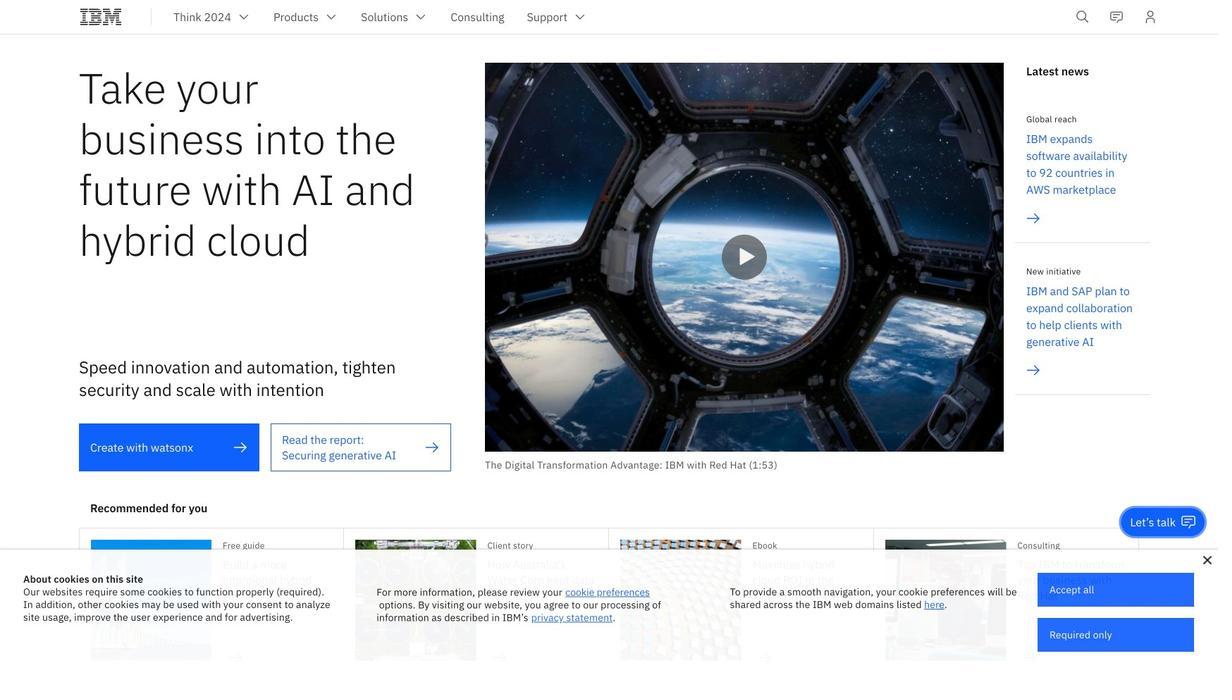 Task type: describe. For each thing, give the bounding box(es) containing it.
let's talk element
[[1131, 515, 1176, 530]]



